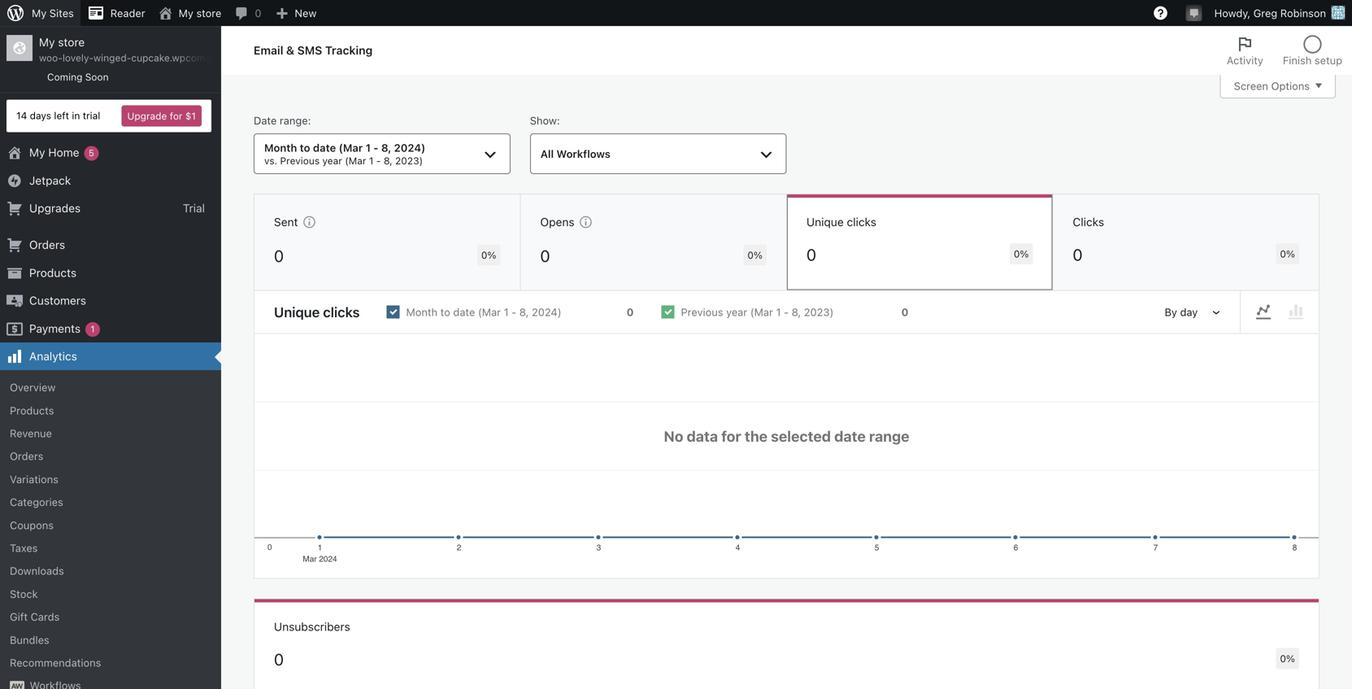 Task type: describe. For each thing, give the bounding box(es) containing it.
14 days left in trial
[[16, 110, 100, 121]]

show :
[[530, 114, 560, 127]]

month for month to date (mar 1 - 8, 2024)
[[406, 306, 438, 318]]

woo-
[[39, 52, 63, 64]]

jetpack link
[[0, 167, 221, 194]]

1 inside payments 1
[[91, 324, 95, 334]]

tracking
[[325, 43, 373, 57]]

coming
[[47, 71, 82, 83]]

previous year (mar 1 - 8, 2023)
[[681, 306, 834, 318]]

days
[[30, 110, 51, 121]]

all
[[541, 148, 554, 160]]

email
[[254, 43, 283, 57]]

14
[[16, 110, 27, 121]]

reader link
[[80, 0, 152, 26]]

overview
[[10, 381, 56, 393]]

tab list containing activity
[[1218, 26, 1353, 75]]

my for my home 5
[[29, 146, 45, 159]]

2 orders link from the top
[[0, 445, 221, 468]]

screen options button
[[1221, 74, 1337, 98]]

my for my store woo-lovely-winged-cupcake.wpcomstaging.com coming soon
[[39, 35, 55, 49]]

greg
[[1254, 7, 1278, 19]]

recommendations
[[10, 657, 101, 669]]

date for month to date (mar 1 - 8, 2024) vs. previous year (mar 1 - 8, 2023)
[[313, 142, 336, 154]]

howdy,
[[1215, 7, 1251, 19]]

my for my store
[[179, 7, 194, 19]]

robinson
[[1281, 7, 1327, 19]]

coupons
[[10, 519, 54, 531]]

all workflows
[[541, 148, 611, 160]]

1 orders link from the top
[[0, 231, 221, 259]]

finish setup button
[[1274, 26, 1353, 75]]

0 horizontal spatial clicks
[[323, 304, 360, 320]]

2024) for month to date (mar 1 - 8, 2024) vs. previous year (mar 1 - 8, 2023)
[[394, 142, 426, 154]]

2023) inside option
[[804, 306, 834, 318]]

upgrade for $1
[[127, 110, 196, 122]]

line chart image
[[1254, 302, 1274, 322]]

howdy, greg robinson
[[1215, 7, 1327, 19]]

year inside month to date (mar 1 - 8, 2024) vs. previous year (mar 1 - 8, 2023)
[[323, 155, 342, 166]]

2 performance indicators menu from the top
[[254, 599, 1320, 689]]

unsubscribers
[[274, 620, 350, 633]]

range
[[280, 114, 308, 127]]

trial
[[83, 110, 100, 121]]

date
[[254, 114, 277, 127]]

customers
[[29, 294, 86, 307]]

main menu navigation
[[0, 26, 262, 689]]

previous inside option
[[681, 306, 724, 318]]

in
[[72, 110, 80, 121]]

date for month to date (mar 1 - 8, 2024)
[[453, 306, 475, 318]]

all workflows button
[[530, 134, 787, 174]]

lovely-
[[63, 52, 93, 64]]

my store
[[179, 7, 222, 19]]

notification image
[[1188, 6, 1201, 19]]

1 vertical spatial unique
[[274, 304, 320, 320]]

2024) for month to date (mar 1 - 8, 2024)
[[532, 306, 562, 318]]

workflows
[[557, 148, 611, 160]]

none checkbox containing previous year (mar 1 - 8, 2023)
[[648, 292, 923, 332]]

$1
[[185, 110, 196, 122]]

0% for unsubscribers
[[1281, 653, 1296, 664]]

date range :
[[254, 114, 311, 127]]

stock
[[10, 588, 38, 600]]

0 vertical spatial orders
[[29, 238, 65, 252]]

my store woo-lovely-winged-cupcake.wpcomstaging.com coming soon
[[39, 35, 262, 83]]

analytics
[[29, 349, 77, 363]]

my for my sites
[[32, 7, 47, 19]]

2023) inside month to date (mar 1 - 8, 2024) vs. previous year (mar 1 - 8, 2023)
[[395, 155, 423, 166]]

clicks
[[1073, 215, 1105, 229]]

analytics link
[[0, 342, 221, 370]]

0 vertical spatial products
[[29, 266, 77, 279]]

0 vertical spatial unique
[[807, 215, 844, 229]]

payments 1
[[29, 322, 95, 335]]

overview link
[[0, 376, 221, 399]]

upgrade
[[127, 110, 167, 122]]

bundles
[[10, 634, 49, 646]]

setup
[[1315, 54, 1343, 66]]

new link
[[268, 0, 323, 26]]

opens
[[541, 215, 575, 229]]

month for month to date (mar 1 - 8, 2024) vs. previous year (mar 1 - 8, 2023)
[[264, 142, 297, 154]]

revenue link
[[0, 422, 221, 445]]

year inside option
[[727, 306, 748, 318]]



Task type: vqa. For each thing, say whether or not it's contained in the screenshot.
My
yes



Task type: locate. For each thing, give the bounding box(es) containing it.
products down overview
[[10, 404, 54, 416]]

orders link up customers link
[[0, 231, 221, 259]]

to
[[300, 142, 310, 154], [441, 306, 451, 318]]

customers link
[[0, 287, 221, 315]]

0 vertical spatial performance indicators menu
[[254, 194, 1320, 291]]

0 horizontal spatial month
[[264, 142, 297, 154]]

1 horizontal spatial clicks
[[847, 215, 877, 229]]

0 vertical spatial previous
[[280, 155, 320, 166]]

activity button
[[1218, 26, 1274, 75]]

gift
[[10, 611, 28, 623]]

date
[[313, 142, 336, 154], [453, 306, 475, 318]]

0 vertical spatial month
[[264, 142, 297, 154]]

store inside my store woo-lovely-winged-cupcake.wpcomstaging.com coming soon
[[58, 35, 85, 49]]

categories
[[10, 496, 63, 508]]

orders down revenue on the bottom left of the page
[[10, 450, 43, 462]]

None checkbox
[[373, 292, 648, 332]]

store for my store
[[196, 7, 222, 19]]

0%
[[1014, 248, 1030, 260], [1281, 248, 1296, 260], [481, 250, 497, 261], [748, 250, 763, 261], [1281, 653, 1296, 664]]

menu bar
[[1241, 298, 1320, 327]]

1 vertical spatial previous
[[681, 306, 724, 318]]

my sites link
[[0, 0, 80, 26]]

show
[[530, 114, 557, 127]]

None checkbox
[[648, 292, 923, 332]]

month inside month to date (mar 1 - 8, 2024) vs. previous year (mar 1 - 8, 2023)
[[264, 142, 297, 154]]

performance indicators menu
[[254, 194, 1320, 291], [254, 599, 1320, 689]]

to inside month to date (mar 1 - 8, 2024) vs. previous year (mar 1 - 8, 2023)
[[300, 142, 310, 154]]

0 vertical spatial 2024)
[[394, 142, 426, 154]]

clicks inside performance indicators menu
[[847, 215, 877, 229]]

to for month to date (mar 1 - 8, 2024) vs. previous year (mar 1 - 8, 2023)
[[300, 142, 310, 154]]

left
[[54, 110, 69, 121]]

products link down analytics link
[[0, 399, 221, 422]]

1 vertical spatial date
[[453, 306, 475, 318]]

products link up customers
[[0, 259, 221, 287]]

store for my store woo-lovely-winged-cupcake.wpcomstaging.com coming soon
[[58, 35, 85, 49]]

store left 0 'link'
[[196, 7, 222, 19]]

0 vertical spatial clicks
[[847, 215, 877, 229]]

0 horizontal spatial unique
[[274, 304, 320, 320]]

0 horizontal spatial 2023)
[[395, 155, 423, 166]]

1 horizontal spatial 2024)
[[532, 306, 562, 318]]

taxes link
[[0, 537, 221, 559]]

gift cards
[[10, 611, 60, 623]]

(mar
[[339, 142, 363, 154], [345, 155, 366, 166], [478, 306, 501, 318], [751, 306, 774, 318]]

1 horizontal spatial unique clicks
[[807, 215, 877, 229]]

0 vertical spatial 2023)
[[395, 155, 423, 166]]

1 vertical spatial year
[[727, 306, 748, 318]]

0% for unique clicks
[[1014, 248, 1030, 260]]

automatewoo element
[[10, 681, 24, 689]]

store inside my store link
[[196, 7, 222, 19]]

my left home at the top left of the page
[[29, 146, 45, 159]]

gift cards link
[[0, 605, 221, 628]]

1 vertical spatial month
[[406, 306, 438, 318]]

to for month to date (mar 1 - 8, 2024)
[[441, 306, 451, 318]]

tab list
[[1218, 26, 1353, 75]]

recommendations link
[[0, 651, 221, 674]]

winged-
[[93, 52, 131, 64]]

vs.
[[264, 155, 278, 166]]

0 vertical spatial date
[[313, 142, 336, 154]]

0 horizontal spatial previous
[[280, 155, 320, 166]]

sent
[[274, 215, 298, 229]]

1 horizontal spatial 2023)
[[804, 306, 834, 318]]

store up "lovely-"
[[58, 35, 85, 49]]

orders link
[[0, 231, 221, 259], [0, 445, 221, 468]]

categories link
[[0, 491, 221, 514]]

products up customers
[[29, 266, 77, 279]]

1 vertical spatial orders link
[[0, 445, 221, 468]]

1 horizontal spatial unique
[[807, 215, 844, 229]]

upgrade for $1 button
[[122, 105, 202, 127]]

0 horizontal spatial 2024)
[[394, 142, 426, 154]]

1 vertical spatial 2023)
[[804, 306, 834, 318]]

cards
[[31, 611, 60, 623]]

1 products link from the top
[[0, 259, 221, 287]]

0 link
[[228, 0, 268, 26]]

1
[[366, 142, 371, 154], [369, 155, 374, 166], [504, 306, 509, 318], [776, 306, 781, 318], [91, 324, 95, 334]]

0 inside 'link'
[[255, 7, 262, 19]]

1 horizontal spatial date
[[453, 306, 475, 318]]

upgrades
[[29, 201, 81, 215]]

0 vertical spatial products link
[[0, 259, 221, 287]]

options
[[1272, 80, 1311, 92]]

1 vertical spatial clicks
[[323, 304, 360, 320]]

0
[[255, 7, 262, 19], [807, 245, 817, 264], [1073, 245, 1083, 264], [274, 246, 284, 265], [541, 246, 550, 265], [627, 306, 634, 318], [902, 306, 909, 318], [274, 650, 284, 669]]

store
[[196, 7, 222, 19], [58, 35, 85, 49]]

bundles link
[[0, 628, 221, 651]]

bar chart image
[[1287, 302, 1307, 322]]

1 vertical spatial products link
[[0, 399, 221, 422]]

taxes
[[10, 542, 38, 554]]

sites
[[49, 7, 74, 19]]

1 horizontal spatial store
[[196, 7, 222, 19]]

revenue
[[10, 427, 52, 439]]

1 performance indicators menu from the top
[[254, 194, 1320, 291]]

my store link
[[152, 0, 228, 26]]

1 horizontal spatial :
[[557, 114, 560, 127]]

1 inside checkbox
[[504, 306, 509, 318]]

jetpack
[[29, 174, 71, 187]]

my up 'cupcake.wpcomstaging.com'
[[179, 7, 194, 19]]

products link
[[0, 259, 221, 287], [0, 399, 221, 422]]

1 vertical spatial performance indicators menu
[[254, 599, 1320, 689]]

1 horizontal spatial to
[[441, 306, 451, 318]]

home
[[48, 146, 79, 159]]

payments
[[29, 322, 81, 335]]

5
[[89, 148, 94, 158]]

sms
[[298, 43, 322, 57]]

screen
[[1235, 80, 1269, 92]]

0 horizontal spatial year
[[323, 155, 342, 166]]

: up all workflows
[[557, 114, 560, 127]]

none checkbox containing month to date (mar 1 - 8, 2024)
[[373, 292, 648, 332]]

new
[[295, 7, 317, 19]]

orders down the upgrades
[[29, 238, 65, 252]]

1 vertical spatial to
[[441, 306, 451, 318]]

orders link up categories link on the left of the page
[[0, 445, 221, 468]]

year
[[323, 155, 342, 166], [727, 306, 748, 318]]

1 horizontal spatial month
[[406, 306, 438, 318]]

1 horizontal spatial year
[[727, 306, 748, 318]]

8, inside option
[[792, 306, 802, 318]]

0 horizontal spatial date
[[313, 142, 336, 154]]

1 vertical spatial products
[[10, 404, 54, 416]]

unique
[[807, 215, 844, 229], [274, 304, 320, 320]]

my inside my store woo-lovely-winged-cupcake.wpcomstaging.com coming soon
[[39, 35, 55, 49]]

activity
[[1227, 54, 1264, 66]]

2023)
[[395, 155, 423, 166], [804, 306, 834, 318]]

orders
[[29, 238, 65, 252], [10, 450, 43, 462]]

unique clicks
[[807, 215, 877, 229], [274, 304, 360, 320]]

date inside checkbox
[[453, 306, 475, 318]]

1 : from the left
[[308, 114, 311, 127]]

coupons link
[[0, 514, 221, 537]]

0 vertical spatial unique clicks
[[807, 215, 877, 229]]

: right date
[[308, 114, 311, 127]]

0 vertical spatial orders link
[[0, 231, 221, 259]]

toolbar navigation
[[0, 0, 1353, 29]]

0 horizontal spatial store
[[58, 35, 85, 49]]

8,
[[381, 142, 392, 154], [384, 155, 393, 166], [520, 306, 529, 318], [792, 306, 802, 318]]

variations
[[10, 473, 58, 485]]

stock link
[[0, 582, 221, 605]]

my
[[32, 7, 47, 19], [179, 7, 194, 19], [39, 35, 55, 49], [29, 146, 45, 159]]

0 horizontal spatial :
[[308, 114, 311, 127]]

:
[[308, 114, 311, 127], [557, 114, 560, 127]]

email & sms tracking
[[254, 43, 373, 57]]

my up woo-
[[39, 35, 55, 49]]

soon
[[85, 71, 109, 83]]

products
[[29, 266, 77, 279], [10, 404, 54, 416]]

month to date (mar 1 - 8, 2024)
[[406, 306, 562, 318]]

screen options
[[1235, 80, 1311, 92]]

&
[[286, 43, 295, 57]]

-
[[374, 142, 379, 154], [376, 155, 381, 166], [512, 306, 517, 318], [784, 306, 789, 318]]

reader
[[110, 7, 145, 19]]

2024) inside month to date (mar 1 - 8, 2024) vs. previous year (mar 1 - 8, 2023)
[[394, 142, 426, 154]]

1 horizontal spatial previous
[[681, 306, 724, 318]]

for
[[170, 110, 183, 122]]

downloads link
[[0, 559, 221, 582]]

trial
[[183, 201, 205, 215]]

finish
[[1284, 54, 1312, 66]]

1 inside option
[[776, 306, 781, 318]]

2024)
[[394, 142, 426, 154], [532, 306, 562, 318]]

month to date (mar 1 - 8, 2024) vs. previous year (mar 1 - 8, 2023)
[[264, 142, 426, 166]]

1 vertical spatial store
[[58, 35, 85, 49]]

1 vertical spatial orders
[[10, 450, 43, 462]]

downloads
[[10, 565, 64, 577]]

previous inside month to date (mar 1 - 8, 2024) vs. previous year (mar 1 - 8, 2023)
[[280, 155, 320, 166]]

1 vertical spatial 2024)
[[532, 306, 562, 318]]

0 horizontal spatial unique clicks
[[274, 304, 360, 320]]

unique clicks inside performance indicators menu
[[807, 215, 877, 229]]

0 vertical spatial year
[[323, 155, 342, 166]]

finish setup
[[1284, 54, 1343, 66]]

my home 5
[[29, 146, 94, 159]]

0 horizontal spatial to
[[300, 142, 310, 154]]

my left sites
[[32, 7, 47, 19]]

2 products link from the top
[[0, 399, 221, 422]]

1 vertical spatial unique clicks
[[274, 304, 360, 320]]

my sites
[[32, 7, 74, 19]]

0% for clicks
[[1281, 248, 1296, 260]]

variations link
[[0, 468, 221, 491]]

clicks
[[847, 215, 877, 229], [323, 304, 360, 320]]

2 : from the left
[[557, 114, 560, 127]]

date inside month to date (mar 1 - 8, 2024) vs. previous year (mar 1 - 8, 2023)
[[313, 142, 336, 154]]

0 vertical spatial store
[[196, 7, 222, 19]]

previous
[[280, 155, 320, 166], [681, 306, 724, 318]]

0 vertical spatial to
[[300, 142, 310, 154]]



